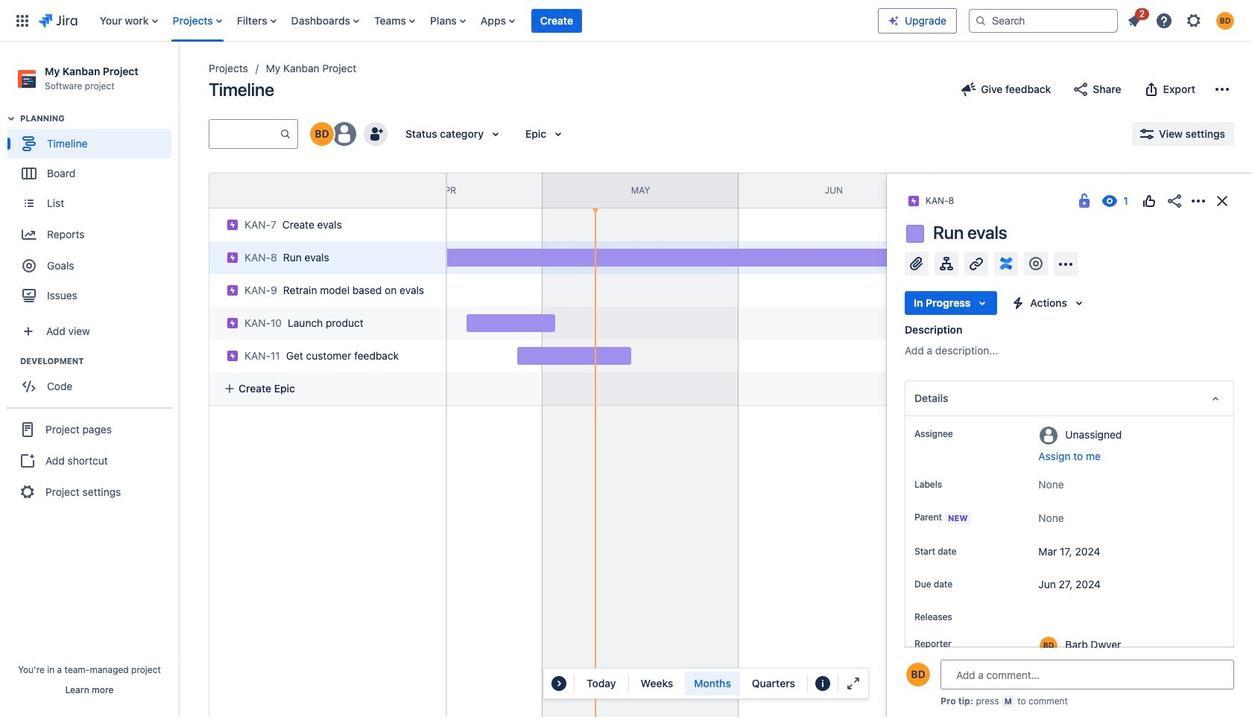 Task type: locate. For each thing, give the bounding box(es) containing it.
1 horizontal spatial list
[[1121, 6, 1244, 34]]

0 vertical spatial group
[[7, 113, 178, 316]]

2 heading from the top
[[20, 356, 178, 368]]

heading
[[20, 113, 178, 125], [20, 356, 178, 368]]

sidebar element
[[0, 42, 179, 718]]

heading for development image's group
[[20, 356, 178, 368]]

0 vertical spatial heading
[[20, 113, 178, 125]]

0 horizontal spatial list
[[92, 0, 878, 41]]

Add a comment… field
[[941, 661, 1235, 690]]

close image
[[1214, 192, 1232, 210]]

details element
[[905, 381, 1235, 417]]

3 epic image from the top
[[227, 285, 239, 297]]

0 horizontal spatial column header
[[156, 174, 353, 208]]

legend image
[[814, 675, 832, 693]]

project overview element
[[905, 678, 1235, 714]]

1 heading from the top
[[20, 113, 178, 125]]

3 cell from the top
[[203, 303, 449, 340]]

1 column header from the left
[[156, 174, 353, 208]]

list item
[[532, 0, 582, 41], [1121, 6, 1150, 32]]

5 epic image from the top
[[227, 350, 239, 362]]

epic image
[[227, 219, 239, 231], [227, 252, 239, 264], [227, 285, 239, 297], [227, 318, 239, 330], [227, 350, 239, 362]]

column header down search timeline text field
[[156, 174, 353, 208]]

appswitcher icon image
[[13, 12, 31, 29]]

your profile and settings image
[[1217, 12, 1235, 29]]

group
[[7, 113, 178, 316], [7, 356, 178, 406], [6, 408, 173, 514]]

4 epic image from the top
[[227, 318, 239, 330]]

column header
[[156, 174, 353, 208], [929, 174, 1126, 208]]

jira image
[[39, 12, 77, 29], [39, 12, 77, 29]]

primary element
[[9, 0, 878, 41]]

1 vertical spatial group
[[7, 356, 178, 406]]

cell
[[203, 237, 449, 274], [203, 270, 449, 307], [203, 303, 449, 340], [203, 336, 449, 373]]

list
[[92, 0, 878, 41], [1121, 6, 1244, 34]]

link goals image
[[1027, 255, 1045, 273]]

notifications image
[[1126, 12, 1144, 29]]

row header
[[209, 173, 447, 209]]

column header up link goals image
[[929, 174, 1126, 208]]

add a child issue image
[[938, 255, 956, 273]]

vote options: no one has voted for this issue yet. image
[[1141, 192, 1159, 210]]

Search timeline text field
[[210, 121, 280, 148]]

banner
[[0, 0, 1253, 42]]

export icon image
[[1143, 81, 1161, 98]]

2 cell from the top
[[203, 270, 449, 307]]

timeline view to show as group
[[632, 672, 804, 696]]

group for development image
[[7, 356, 178, 406]]

add app image
[[1057, 255, 1075, 273]]

group for 'planning' image
[[7, 113, 178, 316]]

1 horizontal spatial column header
[[929, 174, 1126, 208]]

1 cell from the top
[[203, 237, 449, 274]]

actions image
[[1190, 192, 1208, 210]]

Search field
[[969, 9, 1118, 32]]

attach image
[[908, 255, 926, 273]]

4 cell from the top
[[203, 336, 449, 373]]

1 vertical spatial heading
[[20, 356, 178, 368]]

2 vertical spatial group
[[6, 408, 173, 514]]

None search field
[[969, 9, 1118, 32]]



Task type: vqa. For each thing, say whether or not it's contained in the screenshot.
menu bar
no



Task type: describe. For each thing, give the bounding box(es) containing it.
1 epic image from the top
[[227, 219, 239, 231]]

timeline grid
[[156, 173, 1253, 718]]

heading for 'planning' image's group
[[20, 113, 178, 125]]

sidebar navigation image
[[163, 60, 195, 89]]

development image
[[2, 353, 20, 371]]

1 horizontal spatial list item
[[1121, 6, 1150, 32]]

goal image
[[22, 260, 36, 273]]

enter full screen image
[[845, 675, 863, 693]]

planning image
[[2, 110, 20, 128]]

add people image
[[367, 125, 385, 143]]

settings image
[[1185, 12, 1203, 29]]

row header inside 'timeline' grid
[[209, 173, 447, 209]]

help image
[[1156, 12, 1174, 29]]

0 horizontal spatial list item
[[532, 0, 582, 41]]

search image
[[975, 15, 987, 26]]

2 column header from the left
[[929, 174, 1126, 208]]

2 epic image from the top
[[227, 252, 239, 264]]



